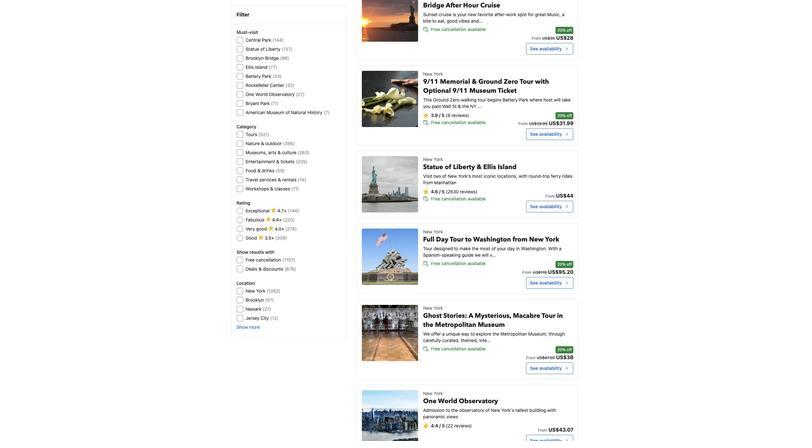 Task type: describe. For each thing, give the bounding box(es) containing it.
free cancellation available for ghost stories: a mysterious, macabre tour in the metropolitan museum
[[431, 346, 486, 352]]

after
[[446, 1, 462, 10]]

us$43.07
[[549, 427, 574, 433]]

0 horizontal spatial battery
[[246, 73, 261, 79]]

see availability for ellis
[[530, 204, 562, 209]]

...
[[478, 103, 482, 109]]

york's
[[458, 173, 471, 179]]

20% off from us$47.50 us$38
[[526, 347, 574, 360]]

cancellation down "vibes"
[[441, 27, 467, 32]]

center
[[270, 82, 284, 88]]

(33)
[[273, 73, 282, 79]]

5 for two
[[442, 189, 445, 194]]

a
[[469, 311, 473, 320]]

availability for full day tour to washington from new york
[[539, 280, 562, 286]]

cancellation down 3.9 / 5 (8 reviews)
[[441, 120, 467, 125]]

available for full day tour to washington from new york
[[468, 261, 486, 266]]

1 vertical spatial bridge
[[265, 55, 279, 61]]

free down 4.6
[[431, 196, 440, 201]]

outdoor
[[265, 141, 282, 146]]

0 horizontal spatial (27)
[[263, 306, 271, 312]]

see for macabre
[[530, 365, 538, 371]]

bryant park (11)
[[246, 101, 279, 106]]

from inside from us$43.07
[[538, 428, 547, 433]]

cancellation down curated,
[[441, 346, 467, 352]]

offer
[[431, 331, 441, 337]]

good inside statue of liberty, ellis island, and brooklyn bridge after hour cruise sunset cruise is your new favorite after-work spot for great music, a bite to eat, good vibes and...
[[447, 18, 458, 24]]

available for sunset cruise is your new favorite after-work spot for great music, a bite to eat, good vibes and...
[[468, 27, 486, 32]]

(22
[[446, 423, 453, 429]]

(2630
[[446, 189, 459, 194]]

from for sunset cruise is your new favorite after-work spot for great music, a bite to eat, good vibes and...
[[532, 36, 541, 41]]

travel
[[246, 177, 258, 182]]

tour inside new york ghost stories: a mysterious, macabre tour in the metropolitan museum we offer a unique way to explore the metropolitan museum, through carefully curated, themed, inte...
[[542, 311, 556, 320]]

(12)
[[270, 315, 278, 321]]

rating
[[237, 200, 250, 206]]

central park (144)
[[246, 37, 284, 43]]

a inside statue of liberty, ellis island, and brooklyn bridge after hour cruise sunset cruise is your new favorite after-work spot for great music, a bite to eat, good vibes and...
[[562, 12, 565, 17]]

st
[[452, 103, 457, 109]]

0 horizontal spatial (144)
[[273, 37, 284, 43]]

4.0+ (276)
[[275, 226, 297, 232]]

see availability for macabre
[[530, 365, 562, 371]]

with
[[548, 246, 558, 251]]

museum for 9/11
[[469, 86, 496, 95]]

liberty,
[[453, 0, 477, 1]]

(521)
[[259, 132, 269, 137]]

manhattan
[[434, 180, 456, 185]]

new left york's
[[491, 408, 500, 413]]

0 horizontal spatial 9/11
[[423, 77, 438, 86]]

cancellation down 4.6 / 5 (2630 reviews)
[[441, 196, 467, 201]]

washington.
[[521, 246, 547, 251]]

20% for ghost stories: a mysterious, macabre tour in the metropolitan museum
[[557, 347, 566, 352]]

tours (521)
[[246, 132, 269, 137]]

3.5+ (309)
[[265, 235, 287, 241]]

work
[[506, 12, 516, 17]]

(263)
[[298, 150, 310, 155]]

free down "carefully"
[[431, 346, 440, 352]]

york for one world observatory
[[434, 391, 443, 396]]

take
[[562, 97, 571, 103]]

1 vertical spatial metropolitan
[[501, 331, 527, 337]]

us$47.50
[[537, 355, 555, 360]]

liberty inside new york statue of liberty & ellis island visit two of new york's most iconic locations, with round-trip ferry rides from manhattan
[[453, 163, 475, 171]]

your inside new york full day tour to washington from new york tour designed to make the most of your day in washington. with a spanish-speaking guide we will v...
[[497, 246, 506, 251]]

the inside new york full day tour to washington from new york tour designed to make the most of your day in washington. with a spanish-speaking guide we will v...
[[472, 246, 479, 251]]

new up washington.
[[529, 235, 544, 244]]

show for show results with
[[237, 249, 248, 255]]

jersey
[[246, 315, 259, 321]]

us$119
[[533, 270, 547, 275]]

0 vertical spatial world
[[255, 92, 268, 97]]

availability for sunset cruise is your new favorite after-work spot for great music, a bite to eat, good vibes and...
[[539, 46, 562, 51]]

ellis inside statue of liberty, ellis island, and brooklyn bridge after hour cruise sunset cruise is your new favorite after-work spot for great music, a bite to eat, good vibes and...
[[478, 0, 491, 1]]

3 available from the top
[[468, 196, 486, 201]]

ellis inside new york statue of liberty & ellis island visit two of new york's most iconic locations, with round-trip ferry rides from manhattan
[[483, 163, 496, 171]]

20% for full day tour to washington from new york
[[557, 262, 566, 267]]

park for (11)
[[260, 101, 270, 106]]

one world observatory (27)
[[246, 92, 305, 97]]

1 horizontal spatial zero
[[504, 77, 518, 86]]

york for 9/11 memorial & ground zero tour with optional 9/11 museum ticket
[[434, 71, 443, 77]]

(137)
[[282, 46, 293, 52]]

macabre
[[513, 311, 540, 320]]

see for washington
[[530, 280, 538, 286]]

york up 'with'
[[545, 235, 559, 244]]

brooklyn for brooklyn (57)
[[246, 297, 264, 303]]

/ for optional
[[439, 113, 441, 118]]

new for statue
[[423, 157, 433, 162]]

to up make
[[465, 235, 472, 244]]

guide
[[462, 252, 474, 258]]

bite
[[423, 18, 431, 24]]

free down 'spanish-'
[[431, 261, 440, 266]]

(1107)
[[282, 257, 295, 263]]

this
[[423, 97, 432, 103]]

us$39.99
[[529, 121, 548, 126]]

see availability for zero
[[530, 131, 562, 137]]

(77)
[[269, 64, 277, 70]]

3 free cancellation available from the top
[[431, 196, 486, 201]]

from inside from us$44
[[546, 194, 555, 199]]

to inside statue of liberty, ellis island, and brooklyn bridge after hour cruise sunset cruise is your new favorite after-work spot for great music, a bite to eat, good vibes and...
[[432, 18, 437, 24]]

us$28
[[556, 35, 574, 41]]

& inside new york statue of liberty & ellis island visit two of new york's most iconic locations, with round-trip ferry rides from manhattan
[[477, 163, 482, 171]]

carefully
[[423, 338, 441, 343]]

statue of liberty, ellis island, and brooklyn bridge after hour cruise sunset cruise is your new favorite after-work spot for great music, a bite to eat, good vibes and...
[[423, 0, 565, 24]]

tour up 'spanish-'
[[423, 246, 433, 251]]

spot
[[518, 12, 527, 17]]

designed
[[434, 246, 453, 251]]

(14)
[[298, 177, 306, 182]]

ghost stories: a mysterious, macabre tour in the metropolitan museum image
[[362, 305, 418, 361]]

tour
[[478, 97, 486, 103]]

from inside new york full day tour to washington from new york tour designed to make the most of your day in washington. with a spanish-speaking guide we will v...
[[513, 235, 528, 244]]

one world observatory image
[[362, 390, 418, 441]]

off for ghost stories: a mysterious, macabre tour in the metropolitan museum
[[567, 347, 572, 352]]

0 horizontal spatial liberty
[[266, 46, 281, 52]]

most inside new york statue of liberty & ellis island visit two of new york's most iconic locations, with round-trip ferry rides from manhattan
[[472, 173, 483, 179]]

(57)
[[265, 297, 274, 303]]

entertainment & tickets (205)
[[246, 159, 307, 164]]

2 vertical spatial reviews)
[[454, 423, 472, 429]]

show more
[[237, 324, 260, 330]]

deals
[[246, 266, 257, 272]]

2 vertical spatial /
[[439, 423, 441, 429]]

2 free cancellation available from the top
[[431, 120, 486, 125]]

1 see from the top
[[530, 46, 538, 51]]

new for one
[[423, 391, 433, 396]]

9/11 memorial & ground zero tour with optional 9/11 museum ticket image
[[362, 71, 418, 127]]

0 vertical spatial ground
[[479, 77, 502, 86]]

new for (1262)
[[246, 288, 255, 294]]

new up manhattan
[[448, 173, 457, 179]]

in inside new york full day tour to washington from new york tour designed to make the most of your day in washington. with a spanish-speaking guide we will v...
[[516, 246, 520, 251]]

museum for ghost
[[478, 321, 505, 329]]

views
[[446, 414, 458, 420]]

show more button
[[237, 324, 260, 331]]

american museum of natural history (7)
[[246, 110, 330, 115]]

favorite
[[478, 12, 493, 17]]

a inside new york ghost stories: a mysterious, macabre tour in the metropolitan museum we offer a unique way to explore the metropolitan museum, through carefully curated, themed, inte...
[[442, 331, 445, 337]]

2 available from the top
[[468, 120, 486, 125]]

through
[[549, 331, 565, 337]]

from for ghost stories: a mysterious, macabre tour in the metropolitan museum
[[526, 355, 536, 360]]

new
[[468, 12, 477, 17]]

deals & discounts (676)
[[246, 266, 296, 272]]

iconic
[[484, 173, 496, 179]]

ny
[[470, 103, 477, 109]]

bryant
[[246, 101, 259, 106]]

cruise
[[439, 12, 452, 17]]

themed,
[[461, 338, 478, 343]]

(1262)
[[267, 288, 280, 294]]

with inside new york 9/11 memorial & ground zero tour with optional 9/11 museum ticket this ground zero walking tour begins battery park where host will take you past wall st & the ny ...
[[535, 77, 549, 86]]

0 horizontal spatial metropolitan
[[435, 321, 476, 329]]

panoramic
[[423, 414, 445, 420]]

off for full day tour to washington from new york
[[567, 262, 572, 267]]

0 vertical spatial (27)
[[296, 92, 305, 97]]

statue of liberty & ellis island image
[[362, 156, 418, 212]]

0 vertical spatial observatory
[[269, 92, 295, 97]]

park inside new york 9/11 memorial & ground zero tour with optional 9/11 museum ticket this ground zero walking tour begins battery park where host will take you past wall st & the ny ...
[[519, 97, 528, 103]]

from us$44
[[546, 193, 574, 199]]

free up deals
[[246, 257, 255, 263]]

to up the speaking
[[454, 246, 458, 251]]

(309)
[[275, 235, 287, 241]]

1 horizontal spatial 9/11
[[453, 86, 468, 95]]

results
[[250, 249, 264, 255]]

(356)
[[283, 141, 295, 146]]

new york one world observatory admission to the observatory of new york's tallest building with panoramic views
[[423, 391, 556, 420]]

free cancellation available for full day tour to washington from new york
[[431, 261, 486, 266]]

curated,
[[442, 338, 460, 343]]

york for full day tour to washington from new york
[[434, 229, 443, 234]]

us$44
[[556, 193, 574, 199]]

free down eat,
[[431, 27, 440, 32]]

brooklyn inside statue of liberty, ellis island, and brooklyn bridge after hour cruise sunset cruise is your new favorite after-work spot for great music, a bite to eat, good vibes and...
[[528, 0, 557, 1]]



Task type: vqa. For each thing, say whether or not it's contained in the screenshot.


Task type: locate. For each thing, give the bounding box(es) containing it.
0 horizontal spatial island
[[255, 64, 267, 70]]

new down 'location'
[[246, 288, 255, 294]]

1 off from the top
[[567, 28, 572, 33]]

(11) down the rentals
[[291, 186, 299, 191]]

0 horizontal spatial observatory
[[269, 92, 295, 97]]

will right we
[[482, 252, 489, 258]]

see
[[530, 46, 538, 51], [530, 131, 538, 137], [530, 204, 538, 209], [530, 280, 538, 286], [530, 365, 538, 371]]

park for (33)
[[262, 73, 271, 79]]

you
[[423, 103, 431, 109]]

1 vertical spatial reviews)
[[460, 189, 478, 194]]

admission
[[423, 408, 445, 413]]

observatory inside new york one world observatory admission to the observatory of new york's tallest building with panoramic views
[[459, 397, 498, 406]]

tour up make
[[450, 235, 464, 244]]

1 vertical spatial liberty
[[453, 163, 475, 171]]

statue up "two"
[[423, 163, 443, 171]]

4.6 / 5 (2630 reviews)
[[431, 189, 478, 194]]

rockefeller
[[246, 82, 269, 88]]

reviews) for new
[[460, 189, 478, 194]]

new for ghost
[[423, 305, 433, 311]]

with up host at the top of the page
[[535, 77, 549, 86]]

island inside new york statue of liberty & ellis island visit two of new york's most iconic locations, with round-trip ferry rides from manhattan
[[498, 163, 517, 171]]

0 vertical spatial museum
[[469, 86, 496, 95]]

metropolitan down macabre
[[501, 331, 527, 337]]

available for ghost stories: a mysterious, macabre tour in the metropolitan museum
[[468, 346, 486, 352]]

1 vertical spatial one
[[423, 397, 437, 406]]

great
[[535, 12, 546, 17]]

your left day
[[497, 246, 506, 251]]

show for show more
[[237, 324, 248, 330]]

free cancellation available for sunset cruise is your new favorite after-work spot for great music, a bite to eat, good vibes and...
[[431, 27, 486, 32]]

1 horizontal spatial (11)
[[291, 186, 299, 191]]

battery park (33)
[[246, 73, 282, 79]]

arts
[[268, 150, 276, 155]]

to left eat,
[[432, 18, 437, 24]]

york up optional
[[434, 71, 443, 77]]

5 see availability from the top
[[530, 365, 562, 371]]

liberty
[[266, 46, 281, 52], [453, 163, 475, 171]]

20% for 9/11 memorial & ground zero tour with optional 9/11 museum ticket
[[557, 113, 566, 118]]

of inside statue of liberty, ellis island, and brooklyn bridge after hour cruise sunset cruise is your new favorite after-work spot for great music, a bite to eat, good vibes and...
[[445, 0, 452, 1]]

/ right 3.9
[[439, 113, 441, 118]]

statue inside statue of liberty, ellis island, and brooklyn bridge after hour cruise sunset cruise is your new favorite after-work spot for great music, a bite to eat, good vibes and...
[[423, 0, 443, 1]]

ellis up iconic
[[483, 163, 496, 171]]

most left iconic
[[472, 173, 483, 179]]

free cancellation available down 3.9 / 5 (8 reviews)
[[431, 120, 486, 125]]

new for full
[[423, 229, 433, 234]]

reviews)
[[452, 113, 469, 118], [460, 189, 478, 194], [454, 423, 472, 429]]

locations,
[[497, 173, 518, 179]]

2 vertical spatial a
[[442, 331, 445, 337]]

see availability down us$119
[[530, 280, 562, 286]]

1 20% from the top
[[557, 28, 566, 33]]

0 vertical spatial 5
[[442, 113, 445, 118]]

from up day
[[513, 235, 528, 244]]

0 vertical spatial a
[[562, 12, 565, 17]]

1 vertical spatial ground
[[433, 97, 449, 103]]

cancellation up deals & discounts (676)
[[256, 257, 281, 263]]

0 horizontal spatial (11)
[[271, 101, 279, 106]]

free down 3.9
[[431, 120, 440, 125]]

v...
[[490, 252, 496, 258]]

from for full day tour to washington from new york
[[522, 270, 532, 275]]

park up rockefeller center (32)
[[262, 73, 271, 79]]

new for 9/11
[[423, 71, 433, 77]]

unique
[[446, 331, 460, 337]]

1 vertical spatial battery
[[503, 97, 518, 103]]

0 vertical spatial ellis
[[478, 0, 491, 1]]

ground up begins
[[479, 77, 502, 86]]

2 vertical spatial 5
[[442, 423, 445, 429]]

museums,
[[246, 150, 267, 155]]

1 see availability from the top
[[530, 46, 562, 51]]

4 see availability from the top
[[530, 280, 562, 286]]

/ right 4.4
[[439, 423, 441, 429]]

york up ghost
[[434, 305, 443, 311]]

3 off from the top
[[567, 262, 572, 267]]

availability down us$47.50
[[539, 365, 562, 371]]

liberty up york's
[[453, 163, 475, 171]]

1 vertical spatial most
[[480, 246, 490, 251]]

park for (144)
[[262, 37, 271, 43]]

free
[[431, 27, 440, 32], [431, 120, 440, 125], [431, 196, 440, 201], [246, 257, 255, 263], [431, 261, 440, 266], [431, 346, 440, 352]]

location
[[237, 280, 255, 286]]

0 vertical spatial battery
[[246, 73, 261, 79]]

stories:
[[443, 311, 467, 320]]

3 availability from the top
[[539, 204, 562, 209]]

one inside new york one world observatory admission to the observatory of new york's tallest building with panoramic views
[[423, 397, 437, 406]]

4.4+ (220)
[[272, 217, 295, 223]]

york up brooklyn (57)
[[256, 288, 265, 294]]

2 see availability from the top
[[530, 131, 562, 137]]

20% up us$31.99 at the right top
[[557, 113, 566, 118]]

tour inside new york 9/11 memorial & ground zero tour with optional 9/11 museum ticket this ground zero walking tour begins battery park where host will take you past wall st & the ny ...
[[520, 77, 534, 86]]

metropolitan
[[435, 321, 476, 329], [501, 331, 527, 337]]

the
[[462, 103, 469, 109], [472, 246, 479, 251], [423, 321, 434, 329], [493, 331, 499, 337], [451, 408, 458, 413]]

a right music,
[[562, 12, 565, 17]]

from inside the "20% off from us$35 us$28"
[[532, 36, 541, 41]]

a inside new york full day tour to washington from new york tour designed to make the most of your day in washington. with a spanish-speaking guide we will v...
[[559, 246, 562, 251]]

reviews) down st
[[452, 113, 469, 118]]

battery inside new york 9/11 memorial & ground zero tour with optional 9/11 museum ticket this ground zero walking tour begins battery park where host will take you past wall st & the ny ...
[[503, 97, 518, 103]]

museum inside new york ghost stories: a mysterious, macabre tour in the metropolitan museum we offer a unique way to explore the metropolitan museum, through carefully curated, themed, inte...
[[478, 321, 505, 329]]

off for sunset cruise is your new favorite after-work spot for great music, a bite to eat, good vibes and...
[[567, 28, 572, 33]]

vibes
[[459, 18, 470, 24]]

from down visit
[[423, 180, 433, 185]]

the inside new york one world observatory admission to the observatory of new york's tallest building with panoramic views
[[451, 408, 458, 413]]

with inside new york statue of liberty & ellis island visit two of new york's most iconic locations, with round-trip ferry rides from manhattan
[[519, 173, 527, 179]]

from left us$44
[[546, 194, 555, 199]]

from inside 20% off from us$47.50 us$38
[[526, 355, 536, 360]]

20% up us$28
[[557, 28, 566, 33]]

1 vertical spatial a
[[559, 246, 562, 251]]

museum inside new york 9/11 memorial & ground zero tour with optional 9/11 museum ticket this ground zero walking tour begins battery park where host will take you past wall st & the ny ...
[[469, 86, 496, 95]]

see availability down us$39.99
[[530, 131, 562, 137]]

from inside 20% off from us$39.99 us$31.99
[[519, 121, 528, 126]]

2 vertical spatial ellis
[[483, 163, 496, 171]]

0 vertical spatial your
[[457, 12, 467, 17]]

0 vertical spatial statue
[[423, 0, 443, 1]]

cruise
[[480, 1, 500, 10]]

1 vertical spatial world
[[438, 397, 457, 406]]

0 horizontal spatial will
[[482, 252, 489, 258]]

see down round-
[[530, 204, 538, 209]]

museum up tour
[[469, 86, 496, 95]]

0 vertical spatial bridge
[[423, 1, 444, 10]]

food & drinks (59)
[[246, 168, 285, 173]]

york up "two"
[[434, 157, 443, 162]]

one
[[246, 92, 254, 97], [423, 397, 437, 406]]

entertainment
[[246, 159, 275, 164]]

new york statue of liberty & ellis island visit two of new york's most iconic locations, with round-trip ferry rides from manhattan
[[423, 157, 573, 185]]

statue of liberty, ellis island, and brooklyn bridge after hour cruise image
[[362, 0, 418, 42]]

battery down ticket
[[503, 97, 518, 103]]

0 vertical spatial metropolitan
[[435, 321, 476, 329]]

1 horizontal spatial good
[[447, 18, 458, 24]]

brooklyn up ellis island (77)
[[246, 55, 264, 61]]

of
[[445, 0, 452, 1], [260, 46, 265, 52], [286, 110, 290, 115], [445, 163, 452, 171], [442, 173, 447, 179], [492, 246, 496, 251], [486, 408, 490, 413]]

with inside new york one world observatory admission to the observatory of new york's tallest building with panoramic views
[[547, 408, 556, 413]]

0 vertical spatial (144)
[[273, 37, 284, 43]]

observatory
[[459, 408, 484, 413]]

filter
[[237, 12, 250, 17]]

battery up rockefeller
[[246, 73, 261, 79]]

5
[[442, 113, 445, 118], [442, 189, 445, 194], [442, 423, 445, 429]]

york inside new york 9/11 memorial & ground zero tour with optional 9/11 museum ticket this ground zero walking tour begins battery park where host will take you past wall st & the ny ...
[[434, 71, 443, 77]]

new up optional
[[423, 71, 433, 77]]

1 vertical spatial your
[[497, 246, 506, 251]]

4 see from the top
[[530, 280, 538, 286]]

statue for statue of liberty
[[246, 46, 259, 52]]

5 for optional
[[442, 113, 445, 118]]

statue for statue of liberty, ellis island, and brooklyn bridge after hour cruise
[[423, 0, 443, 1]]

2 availability from the top
[[539, 131, 562, 137]]

newark
[[246, 306, 261, 312]]

1 availability from the top
[[539, 46, 562, 51]]

(27)
[[296, 92, 305, 97], [263, 306, 271, 312]]

must-visit
[[237, 29, 258, 35]]

1 vertical spatial in
[[557, 311, 563, 320]]

see down us$119
[[530, 280, 538, 286]]

availability down us$35
[[539, 46, 562, 51]]

york inside new york one world observatory admission to the observatory of new york's tallest building with panoramic views
[[434, 391, 443, 396]]

0 vertical spatial will
[[554, 97, 561, 103]]

off inside 20% off from us$47.50 us$38
[[567, 347, 572, 352]]

off inside 20% off from us$119 us$95.20
[[567, 262, 572, 267]]

1 vertical spatial brooklyn
[[246, 55, 264, 61]]

mysterious,
[[475, 311, 511, 320]]

1 horizontal spatial metropolitan
[[501, 331, 527, 337]]

3 see from the top
[[530, 204, 538, 209]]

new up the 'admission'
[[423, 391, 433, 396]]

5 left (22
[[442, 423, 445, 429]]

full day tour to washington from new york image
[[362, 229, 418, 285]]

of inside new york full day tour to washington from new york tour designed to make the most of your day in washington. with a spanish-speaking guide we will v...
[[492, 246, 496, 251]]

5 left (8
[[442, 113, 445, 118]]

1 horizontal spatial one
[[423, 397, 437, 406]]

free cancellation available down 4.6 / 5 (2630 reviews)
[[431, 196, 486, 201]]

0 vertical spatial good
[[447, 18, 458, 24]]

0 vertical spatial brooklyn
[[528, 0, 557, 1]]

from
[[423, 180, 433, 185], [513, 235, 528, 244]]

(27) up city
[[263, 306, 271, 312]]

0 horizontal spatial your
[[457, 12, 467, 17]]

statue of liberty (137)
[[246, 46, 293, 52]]

after-
[[495, 12, 506, 17]]

1 vertical spatial good
[[256, 226, 267, 232]]

brooklyn for brooklyn bridge (86)
[[246, 55, 264, 61]]

4 available from the top
[[468, 261, 486, 266]]

ghost
[[423, 311, 442, 320]]

from inside new york statue of liberty & ellis island visit two of new york's most iconic locations, with round-trip ferry rides from manhattan
[[423, 180, 433, 185]]

off up us$95.20
[[567, 262, 572, 267]]

to inside new york ghost stories: a mysterious, macabre tour in the metropolitan museum we offer a unique way to explore the metropolitan museum, through carefully curated, themed, inte...
[[471, 331, 475, 337]]

0 vertical spatial (11)
[[271, 101, 279, 106]]

speaking
[[442, 252, 461, 258]]

1 vertical spatial statue
[[246, 46, 259, 52]]

world inside new york one world observatory admission to the observatory of new york's tallest building with panoramic views
[[438, 397, 457, 406]]

will inside new york full day tour to washington from new york tour designed to make the most of your day in washington. with a spanish-speaking guide we will v...
[[482, 252, 489, 258]]

3 see availability from the top
[[530, 204, 562, 209]]

5 free cancellation available from the top
[[431, 346, 486, 352]]

island up the locations,
[[498, 163, 517, 171]]

park right bryant
[[260, 101, 270, 106]]

4.4+
[[272, 217, 282, 223]]

city
[[261, 315, 269, 321]]

us$31.99
[[549, 120, 574, 126]]

1 vertical spatial show
[[237, 324, 248, 330]]

cancellation down the speaking
[[441, 261, 467, 266]]

1 vertical spatial 5
[[442, 189, 445, 194]]

exceptional
[[246, 208, 270, 213]]

2 vertical spatial statue
[[423, 163, 443, 171]]

0 horizontal spatial a
[[442, 331, 445, 337]]

0 vertical spatial 9/11
[[423, 77, 438, 86]]

of inside new york one world observatory admission to the observatory of new york's tallest building with panoramic views
[[486, 408, 490, 413]]

0 horizontal spatial good
[[256, 226, 267, 232]]

category
[[237, 124, 256, 129]]

from left us$119
[[522, 270, 532, 275]]

1 vertical spatial island
[[498, 163, 517, 171]]

free cancellation available down curated,
[[431, 346, 486, 352]]

5 available from the top
[[468, 346, 486, 352]]

york inside new york statue of liberty & ellis island visit two of new york's most iconic locations, with round-trip ferry rides from manhattan
[[434, 157, 443, 162]]

to up the views
[[446, 408, 450, 413]]

metropolitan down stories:
[[435, 321, 476, 329]]

from us$43.07
[[538, 427, 574, 433]]

tour up where
[[520, 77, 534, 86]]

island
[[255, 64, 267, 70], [498, 163, 517, 171]]

1 vertical spatial ellis
[[246, 64, 254, 70]]

most
[[472, 173, 483, 179], [480, 246, 490, 251]]

memorial
[[440, 77, 470, 86]]

central
[[246, 37, 261, 43]]

1 horizontal spatial island
[[498, 163, 517, 171]]

3.5+
[[265, 235, 274, 241]]

museum down mysterious,
[[478, 321, 505, 329]]

available down 4.6 / 5 (2630 reviews)
[[468, 196, 486, 201]]

0 vertical spatial liberty
[[266, 46, 281, 52]]

2 vertical spatial museum
[[478, 321, 505, 329]]

available down and...
[[468, 27, 486, 32]]

full
[[423, 235, 435, 244]]

day
[[436, 235, 449, 244]]

show inside button
[[237, 324, 248, 330]]

your up "vibes"
[[457, 12, 467, 17]]

20% inside the "20% off from us$35 us$28"
[[557, 28, 566, 33]]

0 horizontal spatial bridge
[[265, 55, 279, 61]]

(676)
[[285, 266, 296, 272]]

4 off from the top
[[567, 347, 572, 352]]

with left round-
[[519, 173, 527, 179]]

new inside new york ghost stories: a mysterious, macabre tour in the metropolitan museum we offer a unique way to explore the metropolitan museum, through carefully curated, themed, inte...
[[423, 305, 433, 311]]

5 see from the top
[[530, 365, 538, 371]]

see availability down us$47.50
[[530, 365, 562, 371]]

will inside new york 9/11 memorial & ground zero tour with optional 9/11 museum ticket this ground zero walking tour begins battery park where host will take you past wall st & the ny ...
[[554, 97, 561, 103]]

1 horizontal spatial (144)
[[288, 208, 299, 213]]

2 20% from the top
[[557, 113, 566, 118]]

availability for ghost stories: a mysterious, macabre tour in the metropolitan museum
[[539, 365, 562, 371]]

2 show from the top
[[237, 324, 248, 330]]

0 horizontal spatial one
[[246, 92, 254, 97]]

to up themed,
[[471, 331, 475, 337]]

tour up through
[[542, 311, 556, 320]]

off inside 20% off from us$39.99 us$31.99
[[567, 113, 572, 118]]

make
[[460, 246, 471, 251]]

0 vertical spatial reviews)
[[452, 113, 469, 118]]

optional
[[423, 86, 451, 95]]

1 vertical spatial zero
[[450, 97, 460, 103]]

0 vertical spatial zero
[[504, 77, 518, 86]]

york for ghost stories: a mysterious, macabre tour in the metropolitan museum
[[434, 305, 443, 311]]

host
[[544, 97, 553, 103]]

way
[[461, 331, 469, 337]]

1 horizontal spatial bridge
[[423, 1, 444, 10]]

1 horizontal spatial (27)
[[296, 92, 305, 97]]

museums, arts & culture (263)
[[246, 150, 310, 155]]

availability for 9/11 memorial & ground zero tour with optional 9/11 museum ticket
[[539, 131, 562, 137]]

reviews) for museum
[[452, 113, 469, 118]]

20% off from us$119 us$95.20
[[522, 262, 574, 275]]

to
[[432, 18, 437, 24], [465, 235, 472, 244], [454, 246, 458, 251], [471, 331, 475, 337], [446, 408, 450, 413]]

york for statue of liberty & ellis island
[[434, 157, 443, 162]]

see availability for washington
[[530, 280, 562, 286]]

2 see from the top
[[530, 131, 538, 137]]

availability for statue of liberty & ellis island
[[539, 204, 562, 209]]

off up us$31.99 at the right top
[[567, 113, 572, 118]]

2 horizontal spatial a
[[562, 12, 565, 17]]

ellis up cruise
[[478, 0, 491, 1]]

world up the views
[[438, 397, 457, 406]]

bridge
[[423, 1, 444, 10], [265, 55, 279, 61]]

1 vertical spatial /
[[439, 189, 441, 194]]

liberty up brooklyn bridge (86)
[[266, 46, 281, 52]]

1 horizontal spatial ground
[[479, 77, 502, 86]]

4 20% from the top
[[557, 347, 566, 352]]

see availability down us$35
[[530, 46, 562, 51]]

zero up ticket
[[504, 77, 518, 86]]

your inside statue of liberty, ellis island, and brooklyn bridge after hour cruise sunset cruise is your new favorite after-work spot for great music, a bite to eat, good vibes and...
[[457, 12, 467, 17]]

most inside new york full day tour to washington from new york tour designed to make the most of your day in washington. with a spanish-speaking guide we will v...
[[480, 246, 490, 251]]

4.4
[[431, 423, 438, 429]]

see for ellis
[[530, 204, 538, 209]]

20% inside 20% off from us$119 us$95.20
[[557, 262, 566, 267]]

(144) up "(220)"
[[288, 208, 299, 213]]

20% for sunset cruise is your new favorite after-work spot for great music, a bite to eat, good vibes and...
[[557, 28, 566, 33]]

(11) down the one world observatory (27)
[[271, 101, 279, 106]]

explore
[[476, 331, 491, 337]]

york inside new york ghost stories: a mysterious, macabre tour in the metropolitan museum we offer a unique way to explore the metropolitan museum, through carefully curated, themed, inte...
[[434, 305, 443, 311]]

one up bryant
[[246, 92, 254, 97]]

new up visit
[[423, 157, 433, 162]]

/ for two
[[439, 189, 441, 194]]

show
[[237, 249, 248, 255], [237, 324, 248, 330]]

museum
[[469, 86, 496, 95], [267, 110, 284, 115], [478, 321, 505, 329]]

from inside 20% off from us$119 us$95.20
[[522, 270, 532, 275]]

york
[[434, 71, 443, 77], [434, 157, 443, 162], [434, 229, 443, 234], [545, 235, 559, 244], [256, 288, 265, 294], [434, 305, 443, 311], [434, 391, 443, 396]]

available down themed,
[[468, 346, 486, 352]]

statue up sunset
[[423, 0, 443, 1]]

in up through
[[557, 311, 563, 320]]

0 vertical spatial one
[[246, 92, 254, 97]]

the inside new york 9/11 memorial & ground zero tour with optional 9/11 museum ticket this ground zero walking tour begins battery park where host will take you past wall st & the ny ...
[[462, 103, 469, 109]]

(205)
[[296, 159, 307, 164]]

with up free cancellation (1107)
[[265, 249, 274, 255]]

show left results
[[237, 249, 248, 255]]

0 horizontal spatial zero
[[450, 97, 460, 103]]

1 horizontal spatial from
[[513, 235, 528, 244]]

2 vertical spatial brooklyn
[[246, 297, 264, 303]]

bridge inside statue of liberty, ellis island, and brooklyn bridge after hour cruise sunset cruise is your new favorite after-work spot for great music, a bite to eat, good vibes and...
[[423, 1, 444, 10]]

1 vertical spatial observatory
[[459, 397, 498, 406]]

good down the is
[[447, 18, 458, 24]]

0 vertical spatial island
[[255, 64, 267, 70]]

0 vertical spatial /
[[439, 113, 441, 118]]

1 horizontal spatial observatory
[[459, 397, 498, 406]]

1 available from the top
[[468, 27, 486, 32]]

0 horizontal spatial in
[[516, 246, 520, 251]]

1 horizontal spatial battery
[[503, 97, 518, 103]]

0 vertical spatial show
[[237, 249, 248, 255]]

zero up st
[[450, 97, 460, 103]]

0 vertical spatial most
[[472, 173, 483, 179]]

0 vertical spatial in
[[516, 246, 520, 251]]

3 20% from the top
[[557, 262, 566, 267]]

availability down 20% off from us$39.99 us$31.99
[[539, 131, 562, 137]]

in inside new york ghost stories: a mysterious, macabre tour in the metropolitan museum we offer a unique way to explore the metropolitan museum, through carefully curated, themed, inte...
[[557, 311, 563, 320]]

to inside new york one world observatory admission to the observatory of new york's tallest building with panoramic views
[[446, 408, 450, 413]]

museum down bryant park (11)
[[267, 110, 284, 115]]

wall
[[442, 103, 451, 109]]

with
[[535, 77, 549, 86], [519, 173, 527, 179], [265, 249, 274, 255], [547, 408, 556, 413]]

ellis up battery park (33)
[[246, 64, 254, 70]]

park left where
[[519, 97, 528, 103]]

1 vertical spatial will
[[482, 252, 489, 258]]

inte...
[[479, 338, 491, 343]]

1 horizontal spatial will
[[554, 97, 561, 103]]

2 off from the top
[[567, 113, 572, 118]]

observatory up observatory
[[459, 397, 498, 406]]

20% inside 20% off from us$39.99 us$31.99
[[557, 113, 566, 118]]

new inside new york 9/11 memorial & ground zero tour with optional 9/11 museum ticket this ground zero walking tour begins battery park where host will take you past wall st & the ny ...
[[423, 71, 433, 77]]

see availability
[[530, 46, 562, 51], [530, 131, 562, 137], [530, 204, 562, 209], [530, 280, 562, 286], [530, 365, 562, 371]]

0 horizontal spatial ground
[[433, 97, 449, 103]]

1 free cancellation available from the top
[[431, 27, 486, 32]]

0 horizontal spatial world
[[255, 92, 268, 97]]

4 availability from the top
[[539, 280, 562, 286]]

1 vertical spatial (11)
[[291, 186, 299, 191]]

york up the 'admission'
[[434, 391, 443, 396]]

from left us$35
[[532, 36, 541, 41]]

1 horizontal spatial world
[[438, 397, 457, 406]]

(144) up (137) in the top of the page
[[273, 37, 284, 43]]

rentals
[[282, 177, 297, 182]]

availability down from us$44
[[539, 204, 562, 209]]

off for 9/11 memorial & ground zero tour with optional 9/11 museum ticket
[[567, 113, 572, 118]]

1 vertical spatial (27)
[[263, 306, 271, 312]]

1 horizontal spatial your
[[497, 246, 506, 251]]

(59)
[[276, 168, 285, 173]]

for
[[528, 12, 534, 17]]

off inside the "20% off from us$35 us$28"
[[567, 28, 572, 33]]

statue inside new york statue of liberty & ellis island visit two of new york's most iconic locations, with round-trip ferry rides from manhattan
[[423, 163, 443, 171]]

visit
[[423, 173, 432, 179]]

20% inside 20% off from us$47.50 us$38
[[557, 347, 566, 352]]

free cancellation (1107)
[[246, 257, 295, 263]]

1 vertical spatial museum
[[267, 110, 284, 115]]

ferry
[[551, 173, 561, 179]]

1 vertical spatial from
[[513, 235, 528, 244]]

from left us$47.50
[[526, 355, 536, 360]]

1 show from the top
[[237, 249, 248, 255]]

see for zero
[[530, 131, 538, 137]]

1 horizontal spatial a
[[559, 246, 562, 251]]

4 free cancellation available from the top
[[431, 261, 486, 266]]

5 availability from the top
[[539, 365, 562, 371]]

observatory down center
[[269, 92, 295, 97]]

york up 'day'
[[434, 229, 443, 234]]

1 vertical spatial (144)
[[288, 208, 299, 213]]

with right building
[[547, 408, 556, 413]]

0 horizontal spatial from
[[423, 180, 433, 185]]

american
[[246, 110, 265, 115]]

from for 9/11 memorial & ground zero tour with optional 9/11 museum ticket
[[519, 121, 528, 126]]



